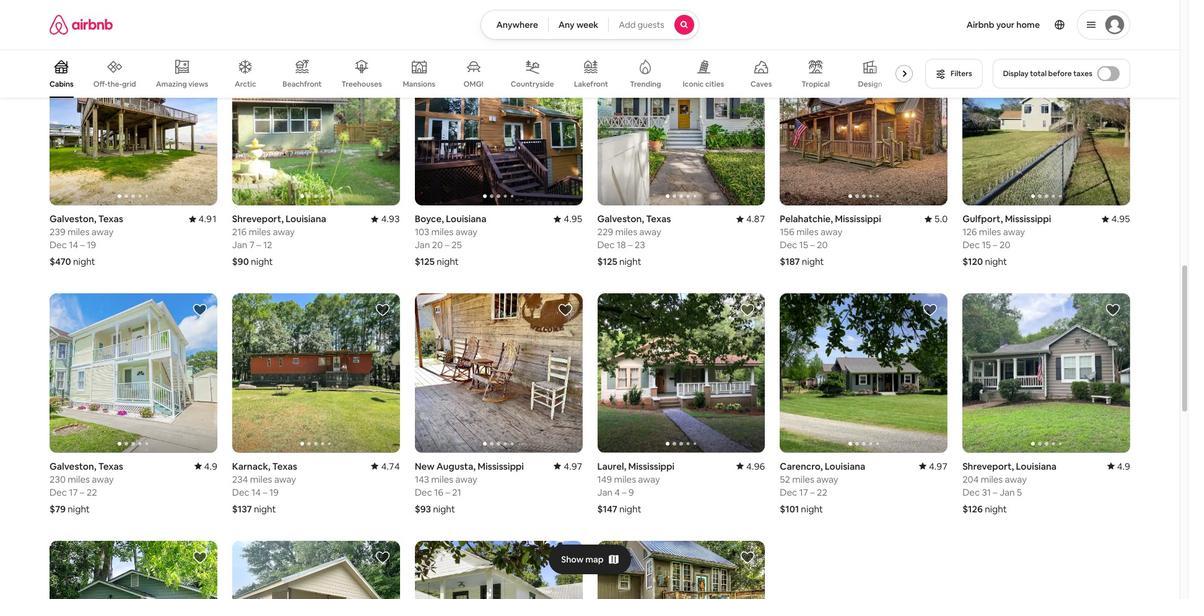 Task type: describe. For each thing, give the bounding box(es) containing it.
19 for galveston,
[[87, 239, 96, 251]]

14 for 239
[[69, 239, 78, 251]]

229
[[597, 226, 613, 238]]

add to wishlist: warren, texas image
[[375, 550, 390, 565]]

– for 204
[[993, 487, 998, 498]]

143
[[415, 474, 429, 485]]

$79
[[50, 503, 66, 515]]

night inside galveston, texas 229 miles away dec 18 – 23 $125 night
[[619, 256, 641, 268]]

group for boyce, louisiana 103 miles away jan 20 – 25 $125 night
[[415, 47, 583, 206]]

4.97 for new augusta, mississippi 143 miles away dec 16 – 21 $93 night
[[564, 461, 583, 472]]

anywhere
[[496, 19, 538, 30]]

trending
[[630, 79, 661, 89]]

23
[[635, 239, 645, 251]]

beachfront
[[283, 79, 322, 89]]

away for 239 miles away
[[92, 226, 114, 238]]

4.91 out of 5 average rating image
[[189, 213, 217, 225]]

night inside 'boyce, louisiana 103 miles away jan 20 – 25 $125 night'
[[437, 256, 459, 268]]

4.97 for carencro, louisiana 52 miles away dec 17 – 22 $101 night
[[929, 461, 948, 472]]

tropical
[[802, 79, 830, 89]]

4.97 out of 5 average rating image for carencro, louisiana 52 miles away dec 17 – 22 $101 night
[[919, 461, 948, 472]]

night inside karnack, texas 234 miles away dec 14 – 19 $137 night
[[254, 503, 276, 515]]

– for 156
[[810, 239, 815, 251]]

countryside
[[511, 79, 554, 89]]

none search field containing anywhere
[[481, 10, 699, 40]]

miles for 229
[[615, 226, 637, 238]]

add to wishlist: shreveport, louisiana image
[[1106, 303, 1120, 318]]

add
[[619, 19, 636, 30]]

night inside "shreveport, louisiana 216 miles away jan 7 – 12 $90 night"
[[251, 256, 273, 268]]

boyce,
[[415, 213, 444, 225]]

12
[[263, 239, 272, 251]]

4.9 out of 5 average rating image for shreveport, louisiana 204 miles away dec 31 – jan 5 $126 night
[[1107, 461, 1130, 472]]

group for shreveport, louisiana 204 miles away dec 31 – jan 5 $126 night
[[963, 294, 1130, 453]]

galveston, texas 230 miles away dec 17 – 22 $79 night
[[50, 461, 123, 515]]

display
[[1003, 69, 1029, 79]]

any week button
[[548, 10, 609, 40]]

4.97 out of 5 average rating image for new augusta, mississippi 143 miles away dec 16 – 21 $93 night
[[554, 461, 583, 472]]

week
[[576, 19, 598, 30]]

4.95 for gulfport, mississippi 126 miles away dec 15 – 20 $120 night
[[1112, 213, 1130, 225]]

gulfport,
[[963, 213, 1003, 225]]

away for 216 miles away
[[273, 226, 295, 238]]

total
[[1030, 69, 1047, 79]]

103
[[415, 226, 429, 238]]

$176
[[963, 9, 983, 21]]

16
[[434, 487, 443, 498]]

20 for 126 miles away
[[1000, 239, 1010, 251]]

your
[[996, 19, 1015, 30]]

– for 239
[[80, 239, 85, 251]]

shreveport, louisiana 204 miles away dec 31 – jan 5 $126 night
[[963, 461, 1057, 515]]

group for shreveport, louisiana 216 miles away jan 7 – 12 $90 night
[[232, 47, 400, 206]]

group for gulfport, mississippi 126 miles away dec 15 – 20 $120 night
[[963, 47, 1130, 206]]

mississippi for 156 miles away
[[835, 213, 881, 225]]

$125 for galveston, texas 229 miles away dec 18 – 23 $125 night
[[597, 256, 617, 268]]

dec for 234
[[232, 487, 249, 498]]

galveston, for 239
[[50, 213, 96, 225]]

guests
[[638, 19, 664, 30]]

group containing off-the-grid
[[50, 50, 918, 98]]

miles inside new augusta, mississippi 143 miles away dec 16 – 21 $93 night
[[431, 474, 453, 485]]

add to wishlist: carencro, louisiana image
[[923, 303, 938, 318]]

– for 103
[[445, 239, 450, 251]]

4.95 out of 5 average rating image
[[1102, 213, 1130, 225]]

texas for 230 miles away
[[98, 461, 123, 472]]

design
[[858, 79, 882, 89]]

away for 149 miles away
[[638, 474, 660, 485]]

group for laurel, mississippi 149 miles away jan 4 – 9 $147 night
[[597, 294, 765, 453]]

204
[[963, 474, 979, 485]]

jan for jan 7 – 12
[[232, 239, 247, 251]]

22 for galveston,
[[87, 487, 97, 498]]

$93
[[415, 503, 431, 515]]

miles for 126
[[979, 226, 1001, 238]]

profile element
[[714, 0, 1130, 50]]

4.96 out of 5 average rating image
[[736, 461, 765, 472]]

$194 night
[[597, 9, 642, 21]]

230
[[50, 474, 66, 485]]

4
[[615, 487, 620, 498]]

miles for 234
[[250, 474, 272, 485]]

$101 inside carencro, louisiana 52 miles away dec 17 – 22 $101 night
[[780, 503, 799, 515]]

miles for 204
[[981, 474, 1003, 485]]

4.91
[[199, 213, 217, 225]]

group for galveston, texas 230 miles away dec 17 – 22 $79 night
[[50, 294, 217, 453]]

4.9 for shreveport, louisiana 204 miles away dec 31 – jan 5 $126 night
[[1117, 461, 1130, 472]]

jan inside shreveport, louisiana 204 miles away dec 31 – jan 5 $126 night
[[1000, 487, 1015, 498]]

add to wishlist: new augusta, mississippi image
[[558, 303, 573, 318]]

– for 149
[[622, 487, 627, 498]]

dec for 230
[[50, 487, 67, 498]]

miles for 103
[[431, 226, 453, 238]]

home
[[1017, 19, 1040, 30]]

add to wishlist: gulfport, mississippi image
[[1106, 56, 1120, 71]]

away for 204 miles away
[[1005, 474, 1027, 485]]

show map button
[[549, 545, 631, 575]]

laurel,
[[597, 461, 626, 472]]

before
[[1048, 69, 1072, 79]]

amazing views
[[156, 79, 208, 89]]

night inside carencro, louisiana 52 miles away dec 17 – 22 $101 night
[[801, 503, 823, 515]]

miles for 52
[[792, 474, 814, 485]]

miles for 230
[[68, 474, 90, 485]]

carencro, louisiana 52 miles away dec 17 – 22 $101 night
[[780, 461, 865, 515]]

galveston, texas 239 miles away dec 14 – 19 $470 night
[[50, 213, 123, 268]]

add to wishlist: bay saint louis, mississippi image
[[558, 550, 573, 565]]

21
[[452, 487, 461, 498]]

mansions
[[403, 79, 435, 89]]

group for pelahatchie, mississippi 156 miles away dec 15 – 20 $187 night
[[780, 47, 948, 206]]

4.93 out of 5 average rating image
[[371, 213, 400, 225]]

karnack,
[[232, 461, 270, 472]]

– for 230
[[80, 487, 84, 498]]

off-
[[93, 79, 107, 89]]

galveston, for 229
[[597, 213, 644, 225]]

mississippi for 149 miles away
[[628, 461, 675, 472]]

$470
[[50, 256, 71, 268]]

off-the-grid
[[93, 79, 136, 89]]

jan for jan 4 – 9
[[597, 487, 613, 498]]

7
[[249, 239, 254, 251]]

airbnb your home link
[[959, 12, 1047, 38]]

– for 52
[[810, 487, 815, 498]]

away for 230 miles away
[[92, 474, 114, 485]]

texas for 239 miles away
[[98, 213, 123, 225]]

add guests
[[619, 19, 664, 30]]

group for new augusta, mississippi 143 miles away dec 16 – 21 $93 night
[[415, 294, 583, 453]]

14 for 234
[[251, 487, 261, 498]]

$194
[[597, 9, 618, 21]]

4.9 out of 5 average rating image for galveston, texas 230 miles away dec 17 – 22 $79 night
[[194, 461, 217, 472]]

louisiana for 52 miles away
[[825, 461, 865, 472]]

$147
[[597, 503, 617, 515]]

miles for 216
[[249, 226, 271, 238]]

shreveport, for 204
[[963, 461, 1014, 472]]

display total before taxes
[[1003, 69, 1093, 79]]

away for 229 miles away
[[639, 226, 661, 238]]

iconic cities
[[683, 79, 724, 89]]

carencro,
[[780, 461, 823, 472]]

pelahatchie,
[[780, 213, 833, 225]]

boyce, louisiana 103 miles away jan 20 – 25 $125 night
[[415, 213, 486, 268]]

5
[[1017, 487, 1022, 498]]

19 for karnack,
[[269, 487, 279, 498]]

126
[[963, 226, 977, 238]]

$126
[[963, 503, 983, 515]]

show
[[561, 554, 584, 565]]

17 for $101
[[799, 487, 808, 498]]

airbnb your home
[[967, 19, 1040, 30]]

night inside laurel, mississippi 149 miles away jan 4 – 9 $147 night
[[619, 503, 641, 515]]

shreveport, louisiana 216 miles away jan 7 – 12 $90 night
[[232, 213, 326, 268]]

any week
[[559, 19, 598, 30]]

dec for 52
[[780, 487, 797, 498]]

the-
[[107, 79, 122, 89]]

15 for $187
[[799, 239, 808, 251]]



Task type: locate. For each thing, give the bounding box(es) containing it.
15 for $120
[[982, 239, 991, 251]]

0 vertical spatial shreveport,
[[232, 213, 284, 225]]

galveston, for 230
[[50, 461, 96, 472]]

dec inside galveston, texas 229 miles away dec 18 – 23 $125 night
[[597, 239, 615, 251]]

dec down 126
[[963, 239, 980, 251]]

group for karnack, texas 234 miles away dec 14 – 19 $137 night
[[232, 294, 400, 453]]

22
[[87, 487, 97, 498], [817, 487, 827, 498]]

14
[[69, 239, 78, 251], [251, 487, 261, 498]]

4.9
[[204, 461, 217, 472], [1117, 461, 1130, 472]]

away for 156 miles away
[[821, 226, 843, 238]]

iconic
[[683, 79, 704, 89]]

miles down boyce,
[[431, 226, 453, 238]]

miles down pelahatchie,
[[796, 226, 819, 238]]

dec inside karnack, texas 234 miles away dec 14 – 19 $137 night
[[232, 487, 249, 498]]

15 up $120
[[982, 239, 991, 251]]

1 4.9 from the left
[[204, 461, 217, 472]]

karnack, texas 234 miles away dec 14 – 19 $137 night
[[232, 461, 297, 515]]

239
[[50, 226, 65, 238]]

shreveport, up 216
[[232, 213, 284, 225]]

4.9 for galveston, texas 230 miles away dec 17 – 22 $79 night
[[204, 461, 217, 472]]

1 horizontal spatial 19
[[269, 487, 279, 498]]

away up 5
[[1005, 474, 1027, 485]]

add to wishlist: galveston, texas image for 4.9
[[193, 303, 207, 318]]

18
[[617, 239, 626, 251]]

dec for 239
[[50, 239, 67, 251]]

1 vertical spatial 19
[[269, 487, 279, 498]]

1 15 from the left
[[799, 239, 808, 251]]

add to wishlist: galveston, texas image for 4.87
[[740, 56, 755, 71]]

0 horizontal spatial 4.95
[[564, 213, 583, 225]]

$101 night
[[50, 9, 93, 21]]

add guests button
[[608, 10, 699, 40]]

4.74 out of 5 average rating image
[[371, 461, 400, 472]]

away for 52 miles away
[[816, 474, 838, 485]]

–
[[80, 239, 85, 251], [256, 239, 261, 251], [628, 239, 633, 251], [810, 239, 815, 251], [445, 239, 450, 251], [993, 239, 998, 251], [80, 487, 84, 498], [263, 487, 267, 498], [622, 487, 627, 498], [810, 487, 815, 498], [445, 487, 450, 498], [993, 487, 998, 498]]

2 4.95 from the left
[[1112, 213, 1130, 225]]

216
[[232, 226, 247, 238]]

away inside laurel, mississippi 149 miles away jan 4 – 9 $147 night
[[638, 474, 660, 485]]

0 horizontal spatial 22
[[87, 487, 97, 498]]

dec down the 239
[[50, 239, 67, 251]]

miles right 230
[[68, 474, 90, 485]]

4.93
[[381, 213, 400, 225]]

dec inside new augusta, mississippi 143 miles away dec 16 – 21 $93 night
[[415, 487, 432, 498]]

19
[[87, 239, 96, 251], [269, 487, 279, 498]]

galveston, up the 239
[[50, 213, 96, 225]]

4.96
[[746, 461, 765, 472]]

away right 230
[[92, 474, 114, 485]]

3 20 from the left
[[1000, 239, 1010, 251]]

2 horizontal spatial 20
[[1000, 239, 1010, 251]]

1 4.97 from the left
[[929, 461, 948, 472]]

0 vertical spatial 14
[[69, 239, 78, 251]]

away inside 'boyce, louisiana 103 miles away jan 20 – 25 $125 night'
[[456, 226, 477, 238]]

shreveport, for 216
[[232, 213, 284, 225]]

new
[[415, 461, 434, 472]]

anywhere button
[[481, 10, 549, 40]]

miles inside laurel, mississippi 149 miles away jan 4 – 9 $147 night
[[614, 474, 636, 485]]

20
[[817, 239, 828, 251], [432, 239, 443, 251], [1000, 239, 1010, 251]]

1 4.95 from the left
[[564, 213, 583, 225]]

miles inside "shreveport, louisiana 216 miles away jan 7 – 12 $90 night"
[[249, 226, 271, 238]]

20 down 'gulfport,'
[[1000, 239, 1010, 251]]

0 horizontal spatial 4.97 out of 5 average rating image
[[554, 461, 583, 472]]

0 horizontal spatial 4.9
[[204, 461, 217, 472]]

– inside pelahatchie, mississippi 156 miles away dec 15 – 20 $187 night
[[810, 239, 815, 251]]

$125 down 18
[[597, 256, 617, 268]]

cities
[[705, 79, 724, 89]]

miles inside shreveport, louisiana 204 miles away dec 31 – jan 5 $126 night
[[981, 474, 1003, 485]]

1 vertical spatial add to wishlist: galveston, texas image
[[193, 303, 207, 318]]

jan
[[232, 239, 247, 251], [415, 239, 430, 251], [597, 487, 613, 498], [1000, 487, 1015, 498]]

dec down 234
[[232, 487, 249, 498]]

add to wishlist: laurel, mississippi image
[[740, 303, 755, 318]]

$125 for boyce, louisiana 103 miles away jan 20 – 25 $125 night
[[415, 256, 435, 268]]

filters button
[[925, 59, 983, 89]]

texas for 234 miles away
[[272, 461, 297, 472]]

away for 126 miles away
[[1003, 226, 1025, 238]]

– inside 'galveston, texas 230 miles away dec 17 – 22 $79 night'
[[80, 487, 84, 498]]

20 left 25 on the left top
[[432, 239, 443, 251]]

views
[[188, 79, 208, 89]]

0 horizontal spatial 20
[[432, 239, 443, 251]]

texas inside galveston, texas 239 miles away dec 14 – 19 $470 night
[[98, 213, 123, 225]]

omg!
[[464, 79, 484, 89]]

22 for carencro,
[[817, 487, 827, 498]]

add to wishlist: karnack, texas image
[[375, 303, 390, 318]]

mississippi right augusta,
[[478, 461, 524, 472]]

2 15 from the left
[[982, 239, 991, 251]]

map
[[585, 554, 604, 565]]

any
[[559, 19, 575, 30]]

1 vertical spatial $101
[[780, 503, 799, 515]]

away inside new augusta, mississippi 143 miles away dec 16 – 21 $93 night
[[455, 474, 477, 485]]

4.9 out of 5 average rating image
[[194, 461, 217, 472], [1107, 461, 1130, 472]]

2 4.97 out of 5 average rating image from the left
[[554, 461, 583, 472]]

dec down 204
[[963, 487, 980, 498]]

4.95 out of 5 average rating image
[[554, 213, 583, 225]]

night
[[71, 9, 93, 21], [620, 9, 642, 21], [985, 9, 1007, 21], [73, 256, 95, 268], [251, 256, 273, 268], [619, 256, 641, 268], [802, 256, 824, 268], [437, 256, 459, 268], [985, 256, 1007, 268], [68, 503, 90, 515], [254, 503, 276, 515], [619, 503, 641, 515], [801, 503, 823, 515], [433, 503, 455, 515], [985, 503, 1007, 515]]

1 horizontal spatial shreveport,
[[963, 461, 1014, 472]]

texas inside 'galveston, texas 230 miles away dec 17 – 22 $79 night'
[[98, 461, 123, 472]]

add to wishlist: lafayette, louisiana image
[[193, 550, 207, 565]]

15 up $187 on the right top
[[799, 239, 808, 251]]

mississippi right pelahatchie,
[[835, 213, 881, 225]]

20 inside 'boyce, louisiana 103 miles away jan 20 – 25 $125 night'
[[432, 239, 443, 251]]

1 horizontal spatial 15
[[982, 239, 991, 251]]

arctic
[[235, 79, 256, 89]]

– inside gulfport, mississippi 126 miles away dec 15 – 20 $120 night
[[993, 239, 998, 251]]

jan inside 'boyce, louisiana 103 miles away jan 20 – 25 $125 night'
[[415, 239, 430, 251]]

4.97 out of 5 average rating image
[[919, 461, 948, 472], [554, 461, 583, 472]]

14 inside karnack, texas 234 miles away dec 14 – 19 $137 night
[[251, 487, 261, 498]]

20 down pelahatchie,
[[817, 239, 828, 251]]

louisiana for 216 miles away
[[286, 213, 326, 225]]

$125 down 103
[[415, 256, 435, 268]]

miles up 31
[[981, 474, 1003, 485]]

$125 inside 'boyce, louisiana 103 miles away jan 20 – 25 $125 night'
[[415, 256, 435, 268]]

dec inside shreveport, louisiana 204 miles away dec 31 – jan 5 $126 night
[[963, 487, 980, 498]]

away right 126
[[1003, 226, 1025, 238]]

dec inside galveston, texas 239 miles away dec 14 – 19 $470 night
[[50, 239, 67, 251]]

5.0 out of 5 average rating image
[[925, 213, 948, 225]]

– for 229
[[628, 239, 633, 251]]

night inside new augusta, mississippi 143 miles away dec 16 – 21 $93 night
[[433, 503, 455, 515]]

miles for 149
[[614, 474, 636, 485]]

galveston, inside 'galveston, texas 230 miles away dec 17 – 22 $79 night'
[[50, 461, 96, 472]]

jan inside laurel, mississippi 149 miles away jan 4 – 9 $147 night
[[597, 487, 613, 498]]

– for 216
[[256, 239, 261, 251]]

15
[[799, 239, 808, 251], [982, 239, 991, 251]]

2 4.97 from the left
[[564, 461, 583, 472]]

miles for 239
[[67, 226, 90, 238]]

dec inside gulfport, mississippi 126 miles away dec 15 – 20 $120 night
[[963, 239, 980, 251]]

away for 103 miles away
[[456, 226, 477, 238]]

4.87
[[746, 213, 765, 225]]

shreveport, inside shreveport, louisiana 204 miles away dec 31 – jan 5 $126 night
[[963, 461, 1014, 472]]

– inside galveston, texas 239 miles away dec 14 – 19 $470 night
[[80, 239, 85, 251]]

night inside shreveport, louisiana 204 miles away dec 31 – jan 5 $126 night
[[985, 503, 1007, 515]]

1 horizontal spatial 14
[[251, 487, 261, 498]]

1 horizontal spatial $125
[[597, 256, 617, 268]]

20 inside pelahatchie, mississippi 156 miles away dec 15 – 20 $187 night
[[817, 239, 828, 251]]

1 4.9 out of 5 average rating image from the left
[[194, 461, 217, 472]]

louisiana for 103 miles away
[[446, 213, 486, 225]]

1 $125 from the left
[[597, 256, 617, 268]]

dec inside carencro, louisiana 52 miles away dec 17 – 22 $101 night
[[780, 487, 797, 498]]

amazing
[[156, 79, 187, 89]]

0 vertical spatial add to wishlist: galveston, texas image
[[740, 56, 755, 71]]

0 horizontal spatial 17
[[69, 487, 78, 498]]

0 horizontal spatial shreveport,
[[232, 213, 284, 225]]

jan left 5
[[1000, 487, 1015, 498]]

– inside karnack, texas 234 miles away dec 14 – 19 $137 night
[[263, 487, 267, 498]]

night inside pelahatchie, mississippi 156 miles away dec 15 – 20 $187 night
[[802, 256, 824, 268]]

0 horizontal spatial 15
[[799, 239, 808, 251]]

52
[[780, 474, 790, 485]]

dec for 229
[[597, 239, 615, 251]]

texas
[[98, 213, 123, 225], [646, 213, 671, 225], [98, 461, 123, 472], [272, 461, 297, 472]]

2 20 from the left
[[432, 239, 443, 251]]

1 vertical spatial 14
[[251, 487, 261, 498]]

louisiana for 204 miles away
[[1016, 461, 1057, 472]]

away inside "shreveport, louisiana 216 miles away jan 7 – 12 $90 night"
[[273, 226, 295, 238]]

away right 149
[[638, 474, 660, 485]]

airbnb
[[967, 19, 994, 30]]

1 horizontal spatial 22
[[817, 487, 827, 498]]

2 4.9 out of 5 average rating image from the left
[[1107, 461, 1130, 472]]

night inside galveston, texas 239 miles away dec 14 – 19 $470 night
[[73, 256, 95, 268]]

1 22 from the left
[[87, 487, 97, 498]]

17 inside 'galveston, texas 230 miles away dec 17 – 22 $79 night'
[[69, 487, 78, 498]]

14 inside galveston, texas 239 miles away dec 14 – 19 $470 night
[[69, 239, 78, 251]]

17 for $79
[[69, 487, 78, 498]]

away up 25 on the left top
[[456, 226, 477, 238]]

4.74
[[381, 461, 400, 472]]

$125
[[597, 256, 617, 268], [415, 256, 435, 268]]

galveston, up 229
[[597, 213, 644, 225]]

mississippi inside pelahatchie, mississippi 156 miles away dec 15 – 20 $187 night
[[835, 213, 881, 225]]

away inside shreveport, louisiana 204 miles away dec 31 – jan 5 $126 night
[[1005, 474, 1027, 485]]

4.95
[[564, 213, 583, 225], [1112, 213, 1130, 225]]

1 horizontal spatial $101
[[780, 503, 799, 515]]

5.0
[[934, 213, 948, 225]]

$120
[[963, 256, 983, 268]]

galveston, up 230
[[50, 461, 96, 472]]

234
[[232, 474, 248, 485]]

jan for jan 20 – 25
[[415, 239, 430, 251]]

$137
[[232, 503, 252, 515]]

156
[[780, 226, 794, 238]]

night inside gulfport, mississippi 126 miles away dec 15 – 20 $120 night
[[985, 256, 1007, 268]]

taxes
[[1073, 69, 1093, 79]]

0 horizontal spatial 4.9 out of 5 average rating image
[[194, 461, 217, 472]]

miles inside gulfport, mississippi 126 miles away dec 15 – 20 $120 night
[[979, 226, 1001, 238]]

149
[[597, 474, 612, 485]]

away up 21
[[455, 474, 477, 485]]

miles down carencro,
[[792, 474, 814, 485]]

away for 234 miles away
[[274, 474, 296, 485]]

louisiana inside 'boyce, louisiana 103 miles away jan 20 – 25 $125 night'
[[446, 213, 486, 225]]

14 up "$470"
[[69, 239, 78, 251]]

19 inside karnack, texas 234 miles away dec 14 – 19 $137 night
[[269, 487, 279, 498]]

pelahatchie, mississippi 156 miles away dec 15 – 20 $187 night
[[780, 213, 881, 268]]

texas inside galveston, texas 229 miles away dec 18 – 23 $125 night
[[646, 213, 671, 225]]

miles inside 'galveston, texas 230 miles away dec 17 – 22 $79 night'
[[68, 474, 90, 485]]

night inside 'galveston, texas 230 miles away dec 17 – 22 $79 night'
[[68, 503, 90, 515]]

away right 216
[[273, 226, 295, 238]]

shreveport, up 204
[[963, 461, 1014, 472]]

2 22 from the left
[[817, 487, 827, 498]]

1 horizontal spatial 17
[[799, 487, 808, 498]]

texas inside karnack, texas 234 miles away dec 14 – 19 $137 night
[[272, 461, 297, 472]]

mississippi for 126 miles away
[[1005, 213, 1051, 225]]

caves
[[751, 79, 772, 89]]

miles for 156
[[796, 226, 819, 238]]

miles up 16
[[431, 474, 453, 485]]

4.97
[[929, 461, 948, 472], [564, 461, 583, 472]]

mississippi up 9
[[628, 461, 675, 472]]

0 horizontal spatial $101
[[50, 9, 69, 21]]

away right 234
[[274, 474, 296, 485]]

louisiana inside carencro, louisiana 52 miles away dec 17 – 22 $101 night
[[825, 461, 865, 472]]

mississippi inside gulfport, mississippi 126 miles away dec 15 – 20 $120 night
[[1005, 213, 1051, 225]]

miles down 'gulfport,'
[[979, 226, 1001, 238]]

add to wishlist: galveston, texas image
[[740, 56, 755, 71], [193, 303, 207, 318]]

– inside carencro, louisiana 52 miles away dec 17 – 22 $101 night
[[810, 487, 815, 498]]

– for 126
[[993, 239, 998, 251]]

jan left 7
[[232, 239, 247, 251]]

jan down 103
[[415, 239, 430, 251]]

miles inside carencro, louisiana 52 miles away dec 17 – 22 $101 night
[[792, 474, 814, 485]]

away inside carencro, louisiana 52 miles away dec 17 – 22 $101 night
[[816, 474, 838, 485]]

0 horizontal spatial $125
[[415, 256, 435, 268]]

20 inside gulfport, mississippi 126 miles away dec 15 – 20 $120 night
[[1000, 239, 1010, 251]]

0 vertical spatial $101
[[50, 9, 69, 21]]

dec for 156
[[780, 239, 797, 251]]

away
[[92, 226, 114, 238], [273, 226, 295, 238], [639, 226, 661, 238], [821, 226, 843, 238], [456, 226, 477, 238], [1003, 226, 1025, 238], [92, 474, 114, 485], [274, 474, 296, 485], [638, 474, 660, 485], [816, 474, 838, 485], [455, 474, 477, 485], [1005, 474, 1027, 485]]

– for 234
[[263, 487, 267, 498]]

1 17 from the left
[[69, 487, 78, 498]]

1 vertical spatial shreveport,
[[963, 461, 1014, 472]]

$125 inside galveston, texas 229 miles away dec 18 – 23 $125 night
[[597, 256, 617, 268]]

dec down 156
[[780, 239, 797, 251]]

miles up 9
[[614, 474, 636, 485]]

1 20 from the left
[[817, 239, 828, 251]]

dec down 229
[[597, 239, 615, 251]]

new augusta, mississippi 143 miles away dec 16 – 21 $93 night
[[415, 461, 524, 515]]

1 horizontal spatial add to wishlist: galveston, texas image
[[740, 56, 755, 71]]

away down pelahatchie,
[[821, 226, 843, 238]]

1 horizontal spatial 4.97
[[929, 461, 948, 472]]

dec inside 'galveston, texas 230 miles away dec 17 – 22 $79 night'
[[50, 487, 67, 498]]

jan left 4
[[597, 487, 613, 498]]

mississippi right 'gulfport,'
[[1005, 213, 1051, 225]]

– inside 'boyce, louisiana 103 miles away jan 20 – 25 $125 night'
[[445, 239, 450, 251]]

miles inside 'boyce, louisiana 103 miles away jan 20 – 25 $125 night'
[[431, 226, 453, 238]]

mississippi inside new augusta, mississippi 143 miles away dec 16 – 21 $93 night
[[478, 461, 524, 472]]

dec down 143
[[415, 487, 432, 498]]

1 horizontal spatial 4.97 out of 5 average rating image
[[919, 461, 948, 472]]

jan inside "shreveport, louisiana 216 miles away jan 7 – 12 $90 night"
[[232, 239, 247, 251]]

treehouses
[[342, 79, 382, 89]]

2 17 from the left
[[799, 487, 808, 498]]

15 inside pelahatchie, mississippi 156 miles away dec 15 – 20 $187 night
[[799, 239, 808, 251]]

$90
[[232, 256, 249, 268]]

– inside "shreveport, louisiana 216 miles away jan 7 – 12 $90 night"
[[256, 239, 261, 251]]

dec down 230
[[50, 487, 67, 498]]

lakefront
[[574, 79, 608, 89]]

louisiana inside "shreveport, louisiana 216 miles away jan 7 – 12 $90 night"
[[286, 213, 326, 225]]

louisiana inside shreveport, louisiana 204 miles away dec 31 – jan 5 $126 night
[[1016, 461, 1057, 472]]

0 horizontal spatial 14
[[69, 239, 78, 251]]

31
[[982, 487, 991, 498]]

add to wishlist: pelahatchie, mississippi image
[[923, 56, 938, 71]]

0 horizontal spatial 4.97
[[564, 461, 583, 472]]

25
[[452, 239, 462, 251]]

away inside karnack, texas 234 miles away dec 14 – 19 $137 night
[[274, 474, 296, 485]]

17 inside carencro, louisiana 52 miles away dec 17 – 22 $101 night
[[799, 487, 808, 498]]

19 inside galveston, texas 239 miles away dec 14 – 19 $470 night
[[87, 239, 96, 251]]

away inside pelahatchie, mississippi 156 miles away dec 15 – 20 $187 night
[[821, 226, 843, 238]]

away inside galveston, texas 229 miles away dec 18 – 23 $125 night
[[639, 226, 661, 238]]

miles
[[67, 226, 90, 238], [249, 226, 271, 238], [615, 226, 637, 238], [796, 226, 819, 238], [431, 226, 453, 238], [979, 226, 1001, 238], [68, 474, 90, 485], [250, 474, 272, 485], [614, 474, 636, 485], [792, 474, 814, 485], [431, 474, 453, 485], [981, 474, 1003, 485]]

away inside gulfport, mississippi 126 miles away dec 15 – 20 $120 night
[[1003, 226, 1025, 238]]

1 horizontal spatial 4.9
[[1117, 461, 1130, 472]]

away right the 239
[[92, 226, 114, 238]]

– inside new augusta, mississippi 143 miles away dec 16 – 21 $93 night
[[445, 487, 450, 498]]

laurel, mississippi 149 miles away jan 4 – 9 $147 night
[[597, 461, 675, 515]]

augusta,
[[436, 461, 476, 472]]

texas for 229 miles away
[[646, 213, 671, 225]]

20 for 156 miles away
[[817, 239, 828, 251]]

miles down karnack,
[[250, 474, 272, 485]]

1 horizontal spatial 20
[[817, 239, 828, 251]]

miles right the 239
[[67, 226, 90, 238]]

galveston,
[[50, 213, 96, 225], [597, 213, 644, 225], [50, 461, 96, 472]]

dec
[[50, 239, 67, 251], [597, 239, 615, 251], [780, 239, 797, 251], [963, 239, 980, 251], [50, 487, 67, 498], [232, 487, 249, 498], [780, 487, 797, 498], [415, 487, 432, 498], [963, 487, 980, 498]]

0 horizontal spatial add to wishlist: galveston, texas image
[[193, 303, 207, 318]]

$101
[[50, 9, 69, 21], [780, 503, 799, 515]]

away inside galveston, texas 239 miles away dec 14 – 19 $470 night
[[92, 226, 114, 238]]

17
[[69, 487, 78, 498], [799, 487, 808, 498]]

4.95 for boyce, louisiana 103 miles away jan 20 – 25 $125 night
[[564, 213, 583, 225]]

1 4.97 out of 5 average rating image from the left
[[919, 461, 948, 472]]

mississippi inside laurel, mississippi 149 miles away jan 4 – 9 $147 night
[[628, 461, 675, 472]]

1 horizontal spatial 4.95
[[1112, 213, 1130, 225]]

dec for 126
[[963, 239, 980, 251]]

miles inside galveston, texas 239 miles away dec 14 – 19 $470 night
[[67, 226, 90, 238]]

shreveport, inside "shreveport, louisiana 216 miles away jan 7 – 12 $90 night"
[[232, 213, 284, 225]]

group
[[50, 47, 217, 206], [232, 47, 400, 206], [415, 47, 583, 206], [597, 47, 765, 206], [780, 47, 948, 206], [963, 47, 1130, 206], [50, 50, 918, 98], [50, 294, 217, 453], [232, 294, 400, 453], [415, 294, 583, 453], [597, 294, 765, 453], [780, 294, 948, 453], [963, 294, 1130, 453], [50, 541, 217, 600], [232, 541, 400, 600], [415, 541, 583, 600], [597, 541, 765, 600]]

2 4.9 from the left
[[1117, 461, 1130, 472]]

away inside 'galveston, texas 230 miles away dec 17 – 22 $79 night'
[[92, 474, 114, 485]]

miles inside pelahatchie, mississippi 156 miles away dec 15 – 20 $187 night
[[796, 226, 819, 238]]

1 horizontal spatial 4.9 out of 5 average rating image
[[1107, 461, 1130, 472]]

filters
[[951, 69, 972, 79]]

15 inside gulfport, mississippi 126 miles away dec 15 – 20 $120 night
[[982, 239, 991, 251]]

galveston, inside galveston, texas 239 miles away dec 14 – 19 $470 night
[[50, 213, 96, 225]]

0 vertical spatial 19
[[87, 239, 96, 251]]

$187
[[780, 256, 800, 268]]

0 horizontal spatial 19
[[87, 239, 96, 251]]

miles inside galveston, texas 229 miles away dec 18 – 23 $125 night
[[615, 226, 637, 238]]

group for carencro, louisiana 52 miles away dec 17 – 22 $101 night
[[780, 294, 948, 453]]

dec down the 52
[[780, 487, 797, 498]]

grid
[[122, 79, 136, 89]]

dec inside pelahatchie, mississippi 156 miles away dec 15 – 20 $187 night
[[780, 239, 797, 251]]

away down carencro,
[[816, 474, 838, 485]]

14 up $137
[[251, 487, 261, 498]]

9
[[629, 487, 634, 498]]

22 inside carencro, louisiana 52 miles away dec 17 – 22 $101 night
[[817, 487, 827, 498]]

add to wishlist: ocean springs, mississippi image
[[740, 550, 755, 565]]

galveston, texas 229 miles away dec 18 – 23 $125 night
[[597, 213, 671, 268]]

2 $125 from the left
[[415, 256, 435, 268]]

dec for 204
[[963, 487, 980, 498]]

miles up 7
[[249, 226, 271, 238]]

mississippi
[[835, 213, 881, 225], [1005, 213, 1051, 225], [628, 461, 675, 472], [478, 461, 524, 472]]

miles inside karnack, texas 234 miles away dec 14 – 19 $137 night
[[250, 474, 272, 485]]

– inside laurel, mississippi 149 miles away jan 4 – 9 $147 night
[[622, 487, 627, 498]]

– inside shreveport, louisiana 204 miles away dec 31 – jan 5 $126 night
[[993, 487, 998, 498]]

galveston, inside galveston, texas 229 miles away dec 18 – 23 $125 night
[[597, 213, 644, 225]]

22 inside 'galveston, texas 230 miles away dec 17 – 22 $79 night'
[[87, 487, 97, 498]]

4.87 out of 5 average rating image
[[736, 213, 765, 225]]

cabins
[[50, 79, 74, 89]]

away up 23
[[639, 226, 661, 238]]

group for galveston, texas 239 miles away dec 14 – 19 $470 night
[[50, 47, 217, 206]]

show map
[[561, 554, 604, 565]]

None search field
[[481, 10, 699, 40]]

miles up 18
[[615, 226, 637, 238]]

shreveport,
[[232, 213, 284, 225], [963, 461, 1014, 472]]

– inside galveston, texas 229 miles away dec 18 – 23 $125 night
[[628, 239, 633, 251]]

group for galveston, texas 229 miles away dec 18 – 23 $125 night
[[597, 47, 765, 206]]



Task type: vqa. For each thing, say whether or not it's contained in the screenshot.


